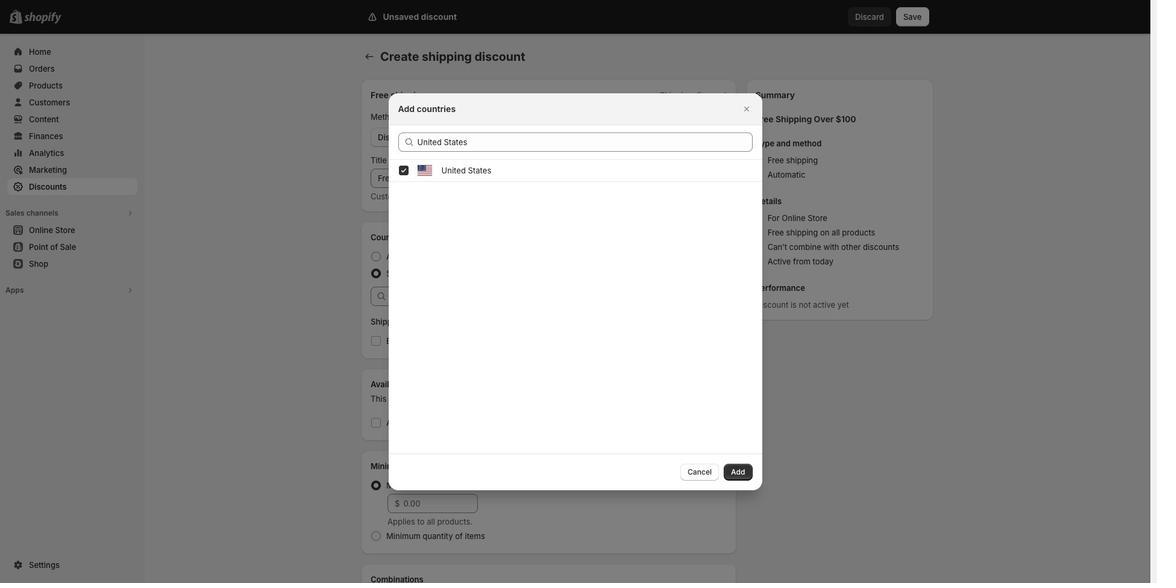 Task type: vqa. For each thing, say whether or not it's contained in the screenshot.
Finances link
no



Task type: locate. For each thing, give the bounding box(es) containing it.
dialog
[[0, 93, 1151, 491]]

shopify image
[[24, 12, 62, 24]]

Search countries text field
[[418, 132, 753, 152]]



